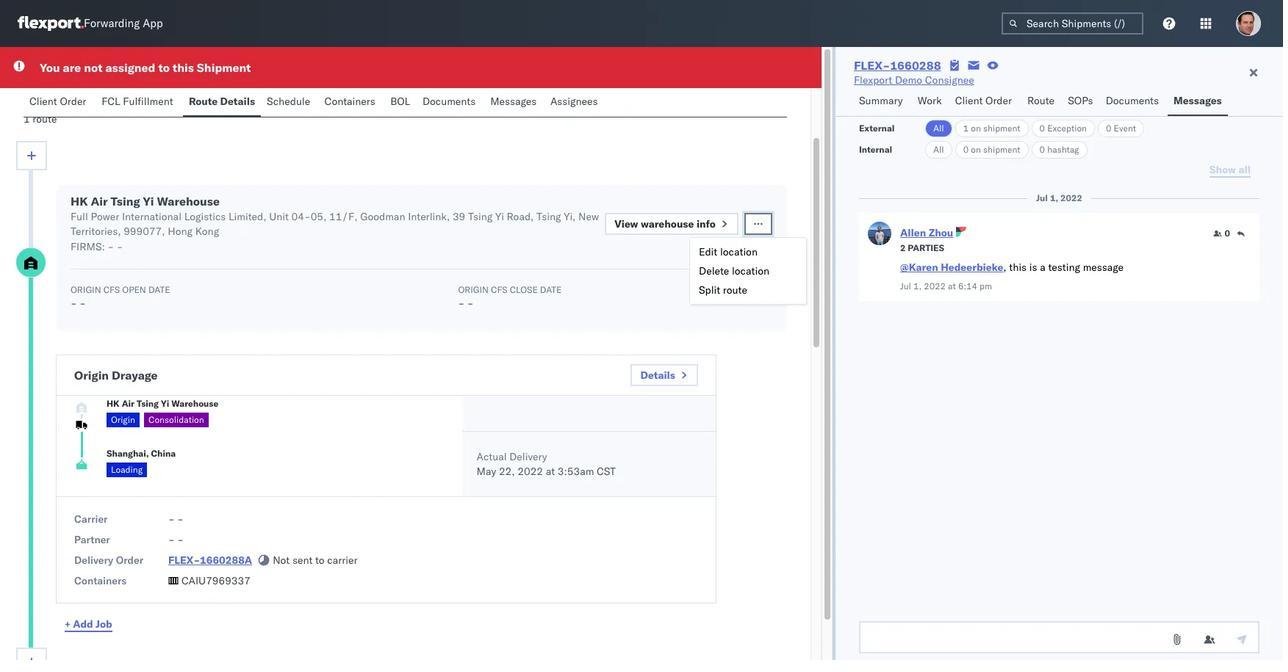 Task type: locate. For each thing, give the bounding box(es) containing it.
on up 0 on shipment
[[971, 123, 981, 134]]

shanghai,
[[107, 448, 149, 460]]

0 vertical spatial this
[[173, 60, 194, 75]]

- -
[[168, 513, 184, 526], [168, 534, 184, 547]]

client order
[[956, 94, 1012, 107], [29, 95, 86, 108]]

origin down 'firms:'
[[71, 285, 101, 296]]

cfs inside origin cfs open date - -
[[103, 285, 120, 296]]

2 cfs from the left
[[491, 285, 508, 296]]

1 horizontal spatial air
[[122, 398, 135, 409]]

messages
[[1174, 94, 1222, 107], [491, 95, 537, 108]]

this left shipment
[[173, 60, 194, 75]]

client order up 1 on shipment
[[956, 94, 1012, 107]]

05,
[[311, 210, 327, 224]]

bol button
[[385, 88, 417, 117]]

shipment
[[984, 123, 1021, 134], [984, 144, 1021, 155]]

0 horizontal spatial 1
[[24, 112, 30, 126]]

delivery up 22,
[[510, 451, 547, 464]]

origin left close
[[458, 285, 489, 296]]

0 horizontal spatial yi
[[143, 194, 154, 209]]

air down the drayage
[[122, 398, 135, 409]]

2 vertical spatial 2022
[[518, 465, 543, 479]]

origin
[[71, 285, 101, 296], [458, 285, 489, 296], [74, 368, 109, 383], [111, 414, 135, 425]]

at left 6:14
[[949, 281, 956, 292]]

1 vertical spatial air
[[122, 398, 135, 409]]

containers
[[325, 95, 376, 108], [74, 575, 127, 588]]

documents
[[1106, 94, 1159, 107], [423, 95, 476, 108]]

jul down 0 hashtag on the right top of the page
[[1037, 193, 1048, 204]]

documents button up event
[[1100, 87, 1168, 116]]

0 for 0
[[1225, 228, 1231, 239]]

delivery order
[[74, 554, 143, 568]]

origin inside the origin cfs close date - -
[[458, 285, 489, 296]]

on for 1
[[971, 123, 981, 134]]

- - for partner
[[168, 534, 184, 547]]

shipment down 1 on shipment
[[984, 144, 1021, 155]]

work
[[918, 94, 942, 107]]

zhou
[[929, 226, 954, 240]]

client order button
[[950, 87, 1022, 116], [24, 88, 96, 117]]

origin up shanghai,
[[111, 414, 135, 425]]

1 horizontal spatial jul
[[1037, 193, 1048, 204]]

1 all from the top
[[934, 123, 944, 134]]

sops button
[[1063, 87, 1100, 116]]

1 vertical spatial at
[[546, 465, 555, 479]]

origin for origin drayage
[[74, 368, 109, 383]]

1 vertical spatial jul
[[901, 281, 912, 292]]

0 horizontal spatial air
[[91, 194, 108, 209]]

interlink,
[[408, 210, 450, 224]]

1 horizontal spatial flex-
[[854, 58, 890, 73]]

origin left the drayage
[[74, 368, 109, 383]]

1 horizontal spatial 1
[[964, 123, 969, 134]]

0 horizontal spatial client order
[[29, 95, 86, 108]]

shipment
[[197, 60, 251, 75]]

documents up event
[[1106, 94, 1159, 107]]

0 vertical spatial delivery
[[510, 451, 547, 464]]

view warehouse info button
[[605, 213, 739, 235]]

0 vertical spatial - -
[[168, 513, 184, 526]]

0 horizontal spatial 1,
[[914, 281, 922, 292]]

1 date from the left
[[148, 285, 170, 296]]

origin cfs open date - -
[[71, 285, 170, 310]]

1 vertical spatial to
[[315, 554, 325, 568]]

yi up consolidation
[[161, 398, 169, 409]]

2 vertical spatial yi
[[161, 398, 169, 409]]

event
[[1114, 123, 1137, 134]]

1 cfs from the left
[[103, 285, 120, 296]]

summary
[[859, 94, 903, 107]]

2022 down @karen
[[924, 281, 946, 292]]

1 vertical spatial on
[[971, 144, 981, 155]]

2022 right 22,
[[518, 465, 543, 479]]

china
[[151, 448, 176, 460]]

documents right the bol button
[[423, 95, 476, 108]]

client order up 1 route
[[29, 95, 86, 108]]

2022
[[1061, 193, 1083, 204], [924, 281, 946, 292], [518, 465, 543, 479]]

parties
[[908, 243, 945, 254]]

0 horizontal spatial containers
[[74, 575, 127, 588]]

flex- for 1660288
[[854, 58, 890, 73]]

documents button
[[1100, 87, 1168, 116], [417, 88, 485, 117]]

0 vertical spatial flex-
[[854, 58, 890, 73]]

0 horizontal spatial flex-
[[168, 554, 200, 568]]

1 on shipment
[[964, 123, 1021, 134]]

cfs for origin cfs open date - -
[[103, 285, 120, 296]]

2 - - from the top
[[168, 534, 184, 547]]

0 vertical spatial at
[[949, 281, 956, 292]]

delivery
[[510, 451, 547, 464], [74, 554, 113, 568]]

1 horizontal spatial this
[[1010, 261, 1027, 274]]

0 vertical spatial air
[[91, 194, 108, 209]]

air for hk air tsing yi warehouse full power international logistics limited, unit 04-05, 11/f, goodman interlink, 39 tsing yi road, tsing yi, new territories, 999077, hong kong firms: - -
[[91, 194, 108, 209]]

1 - - from the top
[[168, 513, 184, 526]]

1 horizontal spatial documents button
[[1100, 87, 1168, 116]]

2 on from the top
[[971, 144, 981, 155]]

0 inside button
[[1225, 228, 1231, 239]]

fulfillment
[[123, 95, 173, 108]]

flex- up flexport
[[854, 58, 890, 73]]

documents button right the bol
[[417, 88, 485, 117]]

cfs left open
[[103, 285, 120, 296]]

2022 down hashtag
[[1061, 193, 1083, 204]]

0 for 0 exception
[[1040, 123, 1046, 134]]

schedule
[[267, 95, 310, 108]]

shanghai, china loading
[[107, 448, 176, 476]]

not
[[84, 60, 103, 75]]

delete
[[699, 265, 730, 278]]

1 horizontal spatial 2022
[[924, 281, 946, 292]]

jul down @karen
[[901, 281, 912, 292]]

yi up "international"
[[143, 194, 154, 209]]

1 horizontal spatial cfs
[[491, 285, 508, 296]]

1 shipment from the top
[[984, 123, 1021, 134]]

1 vertical spatial delivery
[[74, 554, 113, 568]]

all button for 1
[[926, 120, 953, 137]]

caiu7969337
[[182, 575, 251, 588]]

air inside hk air tsing yi warehouse full power international logistics limited, unit 04-05, 11/f, goodman interlink, 39 tsing yi road, tsing yi, new territories, 999077, hong kong firms: - -
[[91, 194, 108, 209]]

client down "consignee"
[[956, 94, 983, 107]]

0 horizontal spatial route
[[33, 112, 57, 126]]

1 vertical spatial all
[[934, 144, 944, 155]]

flex-1660288a
[[168, 554, 252, 568]]

1 horizontal spatial client order button
[[950, 87, 1022, 116]]

yi for hk air tsing yi warehouse
[[161, 398, 169, 409]]

sent
[[293, 554, 313, 568]]

1, down @karen
[[914, 281, 922, 292]]

0 vertical spatial 2022
[[1061, 193, 1083, 204]]

- - for carrier
[[168, 513, 184, 526]]

this
[[173, 60, 194, 75], [1010, 261, 1027, 274]]

0 horizontal spatial date
[[148, 285, 170, 296]]

cfs inside the origin cfs close date - -
[[491, 285, 508, 296]]

1, down 0 hashtag on the right top of the page
[[1051, 193, 1059, 204]]

None text field
[[859, 622, 1260, 654]]

on down 1 on shipment
[[971, 144, 981, 155]]

route inside button
[[1028, 94, 1055, 107]]

0 horizontal spatial order
[[60, 95, 86, 108]]

1 horizontal spatial hk
[[107, 398, 120, 409]]

date inside origin cfs open date - -
[[148, 285, 170, 296]]

drayage
[[112, 368, 158, 383]]

1 vertical spatial all button
[[926, 141, 953, 159]]

origin inside origin cfs open date - -
[[71, 285, 101, 296]]

hk inside hk air tsing yi warehouse full power international logistics limited, unit 04-05, 11/f, goodman interlink, 39 tsing yi road, tsing yi, new territories, 999077, hong kong firms: - -
[[71, 194, 88, 209]]

1 vertical spatial containers
[[74, 575, 127, 588]]

tsing
[[111, 194, 140, 209], [468, 210, 493, 224], [537, 210, 561, 224], [137, 398, 159, 409]]

this inside @karen hedeerbieke , this is a testing message jul 1, 2022 at 6:14 pm
[[1010, 261, 1027, 274]]

1 horizontal spatial 1,
[[1051, 193, 1059, 204]]

fcl fulfillment button
[[96, 88, 183, 117]]

flex- up caiu7969337
[[168, 554, 200, 568]]

client order button down you
[[24, 88, 96, 117]]

warehouse up logistics
[[157, 194, 220, 209]]

date
[[148, 285, 170, 296], [540, 285, 562, 296]]

client up 1 route
[[29, 95, 57, 108]]

0 horizontal spatial this
[[173, 60, 194, 75]]

0 horizontal spatial delivery
[[74, 554, 113, 568]]

-
[[108, 240, 114, 254], [117, 240, 123, 254], [71, 297, 77, 310], [80, 297, 86, 310], [458, 297, 465, 310], [467, 297, 474, 310], [168, 513, 175, 526], [177, 513, 184, 526], [168, 534, 175, 547], [177, 534, 184, 547]]

all button
[[926, 120, 953, 137], [926, 141, 953, 159]]

1 vertical spatial yi
[[496, 210, 504, 224]]

containers button
[[319, 88, 385, 117]]

delivery down partner
[[74, 554, 113, 568]]

1 vertical spatial route
[[723, 284, 748, 297]]

route
[[33, 112, 57, 126], [723, 284, 748, 297]]

to right sent
[[315, 554, 325, 568]]

route button
[[1022, 87, 1063, 116]]

at left 3:53am
[[546, 465, 555, 479]]

all for 1
[[934, 123, 944, 134]]

is
[[1030, 261, 1038, 274]]

1 horizontal spatial route
[[723, 284, 748, 297]]

0 vertical spatial on
[[971, 123, 981, 134]]

1 horizontal spatial documents
[[1106, 94, 1159, 107]]

flex-
[[854, 58, 890, 73], [168, 554, 200, 568]]

6:14
[[959, 281, 978, 292]]

not
[[273, 554, 290, 568]]

2 all button from the top
[[926, 141, 953, 159]]

0 button
[[1214, 228, 1231, 240]]

1 vertical spatial warehouse
[[171, 398, 219, 409]]

to right assigned
[[158, 60, 170, 75]]

1 horizontal spatial delivery
[[510, 451, 547, 464]]

0 vertical spatial hk
[[71, 194, 88, 209]]

warehouse up consolidation
[[171, 398, 219, 409]]

hk
[[71, 194, 88, 209], [107, 398, 120, 409]]

tsing up power
[[111, 194, 140, 209]]

forwarding app link
[[18, 16, 163, 31]]

warehouse for hk air tsing yi warehouse
[[171, 398, 219, 409]]

1 horizontal spatial route
[[1028, 94, 1055, 107]]

date right open
[[148, 285, 170, 296]]

fcl
[[102, 95, 120, 108]]

location right edit
[[720, 246, 758, 259]]

0 horizontal spatial client order button
[[24, 88, 96, 117]]

order
[[986, 94, 1012, 107], [60, 95, 86, 108], [116, 554, 143, 568]]

warehouse
[[641, 218, 694, 231]]

warehouse inside hk air tsing yi warehouse full power international logistics limited, unit 04-05, 11/f, goodman interlink, 39 tsing yi road, tsing yi, new territories, 999077, hong kong firms: - -
[[157, 194, 220, 209]]

route right split
[[723, 284, 748, 297]]

cfs left close
[[491, 285, 508, 296]]

2022 inside actual delivery may 22, 2022 at 3:53am cst
[[518, 465, 543, 479]]

route details
[[189, 95, 255, 108]]

this right ","
[[1010, 261, 1027, 274]]

route inside button
[[189, 95, 218, 108]]

0 vertical spatial warehouse
[[157, 194, 220, 209]]

1 vertical spatial hk
[[107, 398, 120, 409]]

1 vertical spatial shipment
[[984, 144, 1021, 155]]

1 vertical spatial 2022
[[924, 281, 946, 292]]

1 horizontal spatial details
[[641, 369, 676, 382]]

date for origin cfs open date - -
[[148, 285, 170, 296]]

air up power
[[91, 194, 108, 209]]

new
[[579, 210, 599, 224]]

0 vertical spatial shipment
[[984, 123, 1021, 134]]

0 horizontal spatial details
[[220, 95, 255, 108]]

0 horizontal spatial jul
[[901, 281, 912, 292]]

shipment for 1 on shipment
[[984, 123, 1021, 134]]

add
[[73, 618, 93, 631]]

location
[[720, 246, 758, 259], [732, 265, 770, 278]]

open
[[122, 285, 146, 296]]

jul
[[1037, 193, 1048, 204], [901, 281, 912, 292]]

2 parties button
[[901, 241, 945, 254]]

warehouse
[[157, 194, 220, 209], [171, 398, 219, 409]]

containers left the bol
[[325, 95, 376, 108]]

0 for 0 hashtag
[[1040, 144, 1046, 155]]

1 horizontal spatial yi
[[161, 398, 169, 409]]

yi left road,
[[496, 210, 504, 224]]

1 vertical spatial flex-
[[168, 554, 200, 568]]

summary button
[[854, 87, 912, 116]]

all for 0
[[934, 144, 944, 155]]

client order button up 1 on shipment
[[950, 87, 1022, 116]]

route inside edit location delete location split route
[[723, 284, 748, 297]]

0 vertical spatial all
[[934, 123, 944, 134]]

1 on from the top
[[971, 123, 981, 134]]

1 horizontal spatial containers
[[325, 95, 376, 108]]

1 vertical spatial 1,
[[914, 281, 922, 292]]

2 date from the left
[[540, 285, 562, 296]]

0 vertical spatial containers
[[325, 95, 376, 108]]

2 horizontal spatial 2022
[[1061, 193, 1083, 204]]

air
[[91, 194, 108, 209], [122, 398, 135, 409]]

0 vertical spatial all button
[[926, 120, 953, 137]]

0 vertical spatial yi
[[143, 194, 154, 209]]

0 for 0 event
[[1107, 123, 1112, 134]]

hk up full
[[71, 194, 88, 209]]

testing
[[1049, 261, 1081, 274]]

2 all from the top
[[934, 144, 944, 155]]

1 horizontal spatial date
[[540, 285, 562, 296]]

date right close
[[540, 285, 562, 296]]

+
[[65, 618, 70, 631]]

date inside the origin cfs close date - -
[[540, 285, 562, 296]]

0 horizontal spatial route
[[189, 95, 218, 108]]

allen zhou button
[[901, 226, 954, 240]]

at
[[949, 281, 956, 292], [546, 465, 555, 479]]

1 vertical spatial this
[[1010, 261, 1027, 274]]

date for origin cfs close date - -
[[540, 285, 562, 296]]

flex-1660288a button
[[168, 554, 252, 568]]

0 horizontal spatial documents
[[423, 95, 476, 108]]

route
[[1028, 94, 1055, 107], [189, 95, 218, 108]]

route down you
[[33, 112, 57, 126]]

0
[[1040, 123, 1046, 134], [1107, 123, 1112, 134], [964, 144, 969, 155], [1040, 144, 1046, 155], [1225, 228, 1231, 239]]

route for route details
[[189, 95, 218, 108]]

yi,
[[564, 210, 576, 224]]

1 horizontal spatial at
[[949, 281, 956, 292]]

+ add job
[[65, 618, 112, 631]]

view
[[615, 218, 639, 231]]

1 all button from the top
[[926, 120, 953, 137]]

0 horizontal spatial hk
[[71, 194, 88, 209]]

consignee
[[925, 74, 975, 87]]

2 shipment from the top
[[984, 144, 1021, 155]]

0 horizontal spatial cfs
[[103, 285, 120, 296]]

0 horizontal spatial messages button
[[485, 88, 545, 117]]

containers down delivery order
[[74, 575, 127, 588]]

1 vertical spatial - -
[[168, 534, 184, 547]]

2 horizontal spatial order
[[986, 94, 1012, 107]]

0 vertical spatial to
[[158, 60, 170, 75]]

messages button
[[1168, 87, 1228, 116], [485, 88, 545, 117]]

on for 0
[[971, 144, 981, 155]]

route up 0 exception
[[1028, 94, 1055, 107]]

0 horizontal spatial at
[[546, 465, 555, 479]]

0 horizontal spatial 2022
[[518, 465, 543, 479]]

0 vertical spatial details
[[220, 95, 255, 108]]

route down shipment
[[189, 95, 218, 108]]

hk down origin drayage
[[107, 398, 120, 409]]

location right delete
[[732, 265, 770, 278]]

shipment up 0 on shipment
[[984, 123, 1021, 134]]

1660288a
[[200, 554, 252, 568]]



Task type: vqa. For each thing, say whether or not it's contained in the screenshot.


Task type: describe. For each thing, give the bounding box(es) containing it.
assignees button
[[545, 88, 607, 117]]

origin for origin
[[111, 414, 135, 425]]

route for route
[[1028, 94, 1055, 107]]

delivery inside actual delivery may 22, 2022 at 3:53am cst
[[510, 451, 547, 464]]

bol
[[391, 95, 410, 108]]

allen
[[901, 226, 927, 240]]

split
[[699, 284, 721, 297]]

pm
[[980, 281, 993, 292]]

view warehouse info
[[615, 218, 716, 231]]

@karen hedeerbieke button
[[901, 261, 1004, 274]]

@karen
[[901, 261, 939, 274]]

1 horizontal spatial client
[[956, 94, 983, 107]]

origin drayage
[[74, 368, 158, 383]]

1 route
[[24, 112, 57, 126]]

0 exception
[[1040, 123, 1087, 134]]

route details button
[[183, 88, 261, 117]]

jul 1, 2022
[[1037, 193, 1083, 204]]

0 horizontal spatial messages
[[491, 95, 537, 108]]

1 vertical spatial details
[[641, 369, 676, 382]]

consolidation
[[148, 414, 204, 425]]

cst
[[597, 465, 616, 479]]

sops
[[1068, 94, 1094, 107]]

Search Shipments (/) text field
[[1002, 12, 1144, 35]]

fcl fulfillment
[[102, 95, 173, 108]]

1 horizontal spatial messages
[[1174, 94, 1222, 107]]

2
[[901, 243, 906, 254]]

999077,
[[124, 225, 165, 238]]

assignees
[[551, 95, 598, 108]]

flex- for 1660288a
[[168, 554, 200, 568]]

job
[[96, 618, 112, 631]]

partner
[[74, 534, 110, 547]]

hong
[[168, 225, 193, 238]]

tsing left yi,
[[537, 210, 561, 224]]

work button
[[912, 87, 950, 116]]

actual
[[477, 451, 507, 464]]

3:53am
[[558, 465, 594, 479]]

0 vertical spatial location
[[720, 246, 758, 259]]

1 horizontal spatial messages button
[[1168, 87, 1228, 116]]

shipment for 0 on shipment
[[984, 144, 1021, 155]]

0 horizontal spatial to
[[158, 60, 170, 75]]

carrier
[[74, 513, 108, 526]]

1, inside @karen hedeerbieke , this is a testing message jul 1, 2022 at 6:14 pm
[[914, 281, 922, 292]]

1 for 1 on shipment
[[964, 123, 969, 134]]

kong
[[195, 225, 219, 238]]

air for hk air tsing yi warehouse
[[122, 398, 135, 409]]

flex-1660288 link
[[854, 58, 942, 73]]

jul inside @karen hedeerbieke , this is a testing message jul 1, 2022 at 6:14 pm
[[901, 281, 912, 292]]

hedeerbieke
[[941, 261, 1004, 274]]

0 vertical spatial route
[[33, 112, 57, 126]]

22,
[[499, 465, 515, 479]]

all button for 0
[[926, 141, 953, 159]]

@karen hedeerbieke , this is a testing message jul 1, 2022 at 6:14 pm
[[901, 261, 1124, 292]]

a
[[1040, 261, 1046, 274]]

1660288
[[890, 58, 942, 73]]

0 vertical spatial 1,
[[1051, 193, 1059, 204]]

hk air tsing yi warehouse full power international logistics limited, unit 04-05, 11/f, goodman interlink, 39 tsing yi road, tsing yi, new territories, 999077, hong kong firms: - -
[[71, 194, 599, 254]]

flex-1660288
[[854, 58, 942, 73]]

flexport demo consignee link
[[854, 73, 975, 87]]

0 for 0 on shipment
[[964, 144, 969, 155]]

full
[[71, 210, 88, 224]]

unit
[[269, 210, 289, 224]]

goodman
[[360, 210, 405, 224]]

origin for origin cfs close date - -
[[458, 285, 489, 296]]

tsing down the drayage
[[137, 398, 159, 409]]

firms:
[[71, 240, 105, 254]]

at inside actual delivery may 22, 2022 at 3:53am cst
[[546, 465, 555, 479]]

hk for hk air tsing yi warehouse full power international logistics limited, unit 04-05, 11/f, goodman interlink, 39 tsing yi road, tsing yi, new territories, 999077, hong kong firms: - -
[[71, 194, 88, 209]]

tsing right 39
[[468, 210, 493, 224]]

close
[[510, 285, 538, 296]]

1 horizontal spatial client order
[[956, 94, 1012, 107]]

demo
[[895, 74, 923, 87]]

hashtag
[[1048, 144, 1080, 155]]

+ add job button
[[56, 610, 121, 640]]

1 horizontal spatial order
[[116, 554, 143, 568]]

app
[[143, 17, 163, 30]]

1 horizontal spatial to
[[315, 554, 325, 568]]

flexport demo consignee
[[854, 74, 975, 87]]

containers inside button
[[325, 95, 376, 108]]

2022 inside @karen hedeerbieke , this is a testing message jul 1, 2022 at 6:14 pm
[[924, 281, 946, 292]]

external
[[859, 123, 895, 134]]

power
[[91, 210, 119, 224]]

0 on shipment
[[964, 144, 1021, 155]]

1 for 1 route
[[24, 112, 30, 126]]

1 vertical spatial location
[[732, 265, 770, 278]]

cfs for origin cfs close date - -
[[491, 285, 508, 296]]

allen zhou
[[901, 226, 954, 240]]

0 event
[[1107, 123, 1137, 134]]

yi for hk air tsing yi warehouse full power international logistics limited, unit 04-05, 11/f, goodman interlink, 39 tsing yi road, tsing yi, new territories, 999077, hong kong firms: - -
[[143, 194, 154, 209]]

are
[[63, 60, 81, 75]]

at inside @karen hedeerbieke , this is a testing message jul 1, 2022 at 6:14 pm
[[949, 281, 956, 292]]

forwarding app
[[84, 17, 163, 30]]

hk air tsing yi warehouse
[[107, 398, 219, 409]]

2 horizontal spatial yi
[[496, 210, 504, 224]]

origin cfs close date - -
[[458, 285, 562, 310]]

edit
[[699, 246, 718, 259]]

warehouse for hk air tsing yi warehouse full power international logistics limited, unit 04-05, 11/f, goodman interlink, 39 tsing yi road, tsing yi, new territories, 999077, hong kong firms: - -
[[157, 194, 220, 209]]

39
[[453, 210, 466, 224]]

info
[[697, 218, 716, 231]]

schedule button
[[261, 88, 319, 117]]

flexport. image
[[18, 16, 84, 31]]

international
[[122, 210, 182, 224]]

0 horizontal spatial client
[[29, 95, 57, 108]]

logistics
[[184, 210, 226, 224]]

internal
[[859, 144, 893, 155]]

limited,
[[229, 210, 267, 224]]

origin for origin cfs open date - -
[[71, 285, 101, 296]]

04-
[[292, 210, 311, 224]]

0 vertical spatial jul
[[1037, 193, 1048, 204]]

assigned
[[105, 60, 155, 75]]

11/f,
[[329, 210, 358, 224]]

hk for hk air tsing yi warehouse
[[107, 398, 120, 409]]

edit location delete location split route
[[699, 246, 770, 297]]

you are not assigned to this shipment
[[40, 60, 251, 75]]

2 parties
[[901, 243, 945, 254]]

road,
[[507, 210, 534, 224]]

0 horizontal spatial documents button
[[417, 88, 485, 117]]



